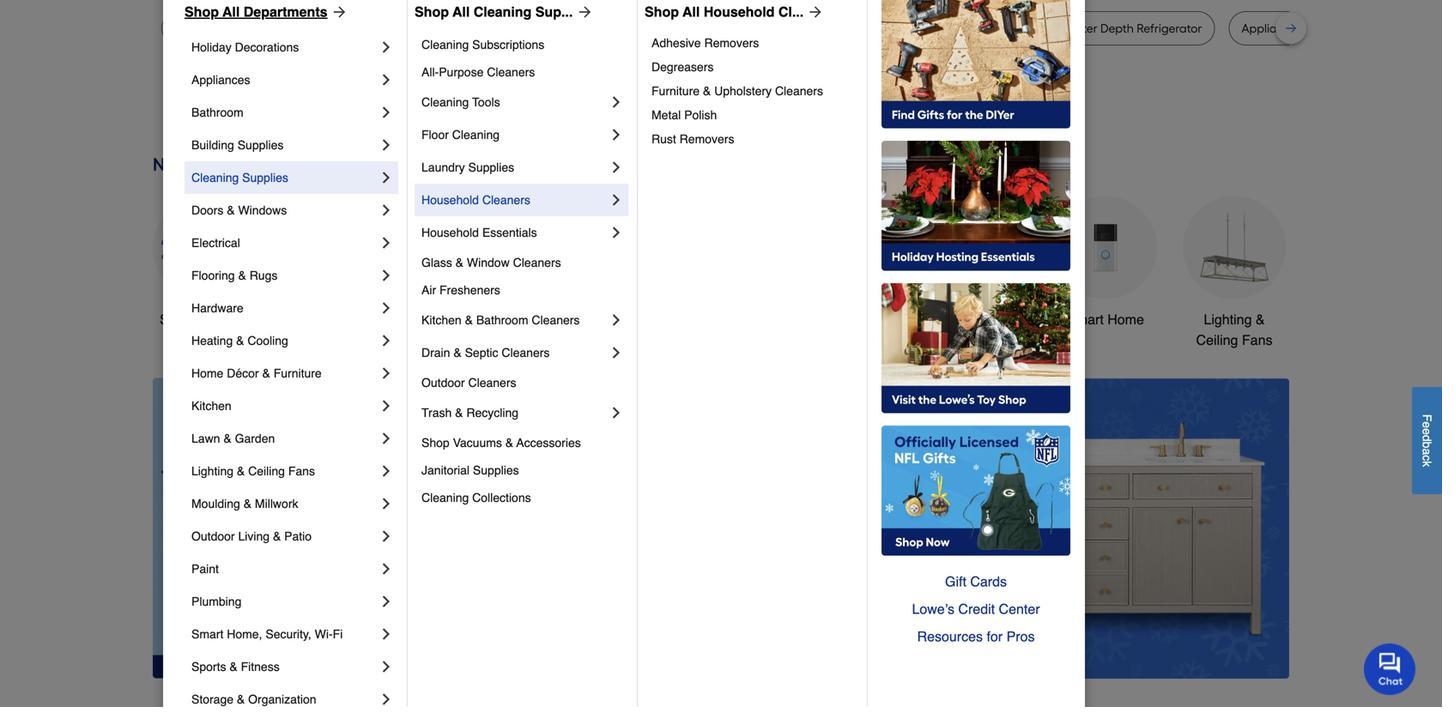 Task type: locate. For each thing, give the bounding box(es) containing it.
0 vertical spatial kitchen
[[422, 313, 462, 327]]

kitchen down air
[[422, 313, 462, 327]]

new deals every day during 25 days of deals image
[[153, 150, 1290, 179]]

depth
[[1101, 21, 1134, 36]]

0 vertical spatial ceiling
[[1197, 332, 1239, 348]]

kitchen for kitchen & bathroom cleaners
[[422, 313, 462, 327]]

1 ge from the left
[[403, 21, 419, 36]]

& for glass & window cleaners link
[[456, 256, 464, 270]]

1 vertical spatial decorations
[[554, 332, 627, 348]]

ge for ge profile
[[858, 21, 875, 36]]

chevron right image for cleaning supplies
[[378, 169, 395, 186]]

0 horizontal spatial lighting & ceiling fans link
[[191, 455, 378, 488]]

outdoor for outdoor cleaners
[[422, 376, 465, 390]]

chevron right image for appliances
[[378, 71, 395, 88]]

c
[[1421, 455, 1434, 461]]

1 horizontal spatial ceiling
[[1197, 332, 1239, 348]]

1 profile from the left
[[422, 21, 456, 36]]

all
[[223, 4, 240, 20], [453, 4, 470, 20], [683, 4, 700, 20], [195, 312, 210, 328]]

outdoor
[[799, 312, 849, 328], [422, 376, 465, 390], [191, 530, 235, 544]]

household for household essentials
[[422, 226, 479, 240]]

1 e from the top
[[1421, 422, 1434, 428]]

rugs
[[250, 269, 278, 283]]

gift
[[945, 574, 967, 590]]

2 e from the top
[[1421, 428, 1434, 435]]

1 horizontal spatial ge
[[858, 21, 875, 36]]

lowe's credit center
[[912, 602, 1040, 617]]

home décor & furniture
[[191, 367, 322, 380]]

1 horizontal spatial refrigerator
[[632, 21, 698, 36]]

0 horizontal spatial smart
[[191, 628, 224, 641]]

all for cleaning
[[453, 4, 470, 20]]

1 vertical spatial fans
[[288, 465, 315, 478]]

e up d
[[1421, 422, 1434, 428]]

all up holiday decorations
[[223, 4, 240, 20]]

cleaning subscriptions link
[[422, 31, 625, 58]]

1 horizontal spatial kitchen
[[422, 313, 462, 327]]

shop up janitorial at left
[[422, 436, 450, 450]]

home,
[[227, 628, 262, 641]]

shop up adhesive
[[645, 4, 679, 20]]

profile for ge profile refrigerator
[[422, 21, 456, 36]]

& for trash & recycling link on the bottom left
[[455, 406, 463, 420]]

0 vertical spatial removers
[[705, 36, 759, 50]]

2 ge from the left
[[858, 21, 875, 36]]

drain
[[422, 346, 450, 360]]

household cleaners link
[[422, 184, 608, 216]]

arrow right image inside shop all household cl... link
[[804, 3, 824, 21]]

up to 40 percent off select vanities. plus get free local delivery on select vanities. image
[[458, 378, 1290, 679]]

chevron right image for household cleaners
[[608, 191, 625, 209]]

1 vertical spatial kitchen
[[191, 399, 232, 413]]

cleaning down the building
[[191, 171, 239, 185]]

refrigerator up adhesive
[[632, 21, 698, 36]]

supplies down shop vacuums & accessories
[[473, 464, 519, 477]]

1 horizontal spatial lighting
[[1204, 312, 1252, 328]]

0 horizontal spatial decorations
[[235, 40, 299, 54]]

3 refrigerator from the left
[[1137, 21, 1202, 36]]

0 horizontal spatial lighting
[[191, 465, 234, 478]]

chevron right image for home décor & furniture
[[378, 365, 395, 382]]

1 horizontal spatial smart
[[1067, 312, 1104, 328]]

f
[[1421, 414, 1434, 422]]

ge for ge profile refrigerator
[[403, 21, 419, 36]]

1 horizontal spatial furniture
[[652, 84, 700, 98]]

2 horizontal spatial refrigerator
[[1137, 21, 1202, 36]]

cleaning down the ge profile refrigerator
[[422, 38, 469, 52]]

chevron right image for storage & organization
[[378, 691, 395, 708]]

0 horizontal spatial outdoor
[[191, 530, 235, 544]]

counter
[[1053, 21, 1098, 36]]

&
[[703, 84, 711, 98], [227, 204, 235, 217], [456, 256, 464, 270], [238, 269, 246, 283], [888, 312, 898, 328], [1256, 312, 1265, 328], [465, 313, 473, 327], [236, 334, 244, 348], [454, 346, 462, 360], [262, 367, 270, 380], [455, 406, 463, 420], [224, 432, 232, 446], [506, 436, 514, 450], [237, 465, 245, 478], [244, 497, 252, 511], [273, 530, 281, 544], [230, 660, 238, 674], [237, 693, 245, 707]]

cleaning down all-
[[422, 95, 469, 109]]

1 vertical spatial furniture
[[274, 367, 322, 380]]

decorations for christmas
[[554, 332, 627, 348]]

d
[[1421, 435, 1434, 442]]

f e e d b a c k
[[1421, 414, 1434, 467]]

bathroom
[[191, 106, 244, 119], [947, 312, 1007, 328], [476, 313, 529, 327]]

& for storage & organization link
[[237, 693, 245, 707]]

smart home link
[[1054, 196, 1157, 330]]

appliances
[[191, 73, 250, 87]]

cleaners
[[487, 65, 535, 79], [775, 84, 823, 98], [482, 193, 531, 207], [513, 256, 561, 270], [532, 313, 580, 327], [502, 346, 550, 360], [468, 376, 517, 390]]

& for bottom lighting & ceiling fans link
[[237, 465, 245, 478]]

1 horizontal spatial profile
[[877, 21, 911, 36]]

1 vertical spatial shop
[[422, 436, 450, 450]]

1 horizontal spatial shop
[[415, 4, 449, 20]]

supplies up household cleaners
[[468, 161, 515, 174]]

1 shop from the left
[[185, 4, 219, 20]]

all up the ge profile refrigerator
[[453, 4, 470, 20]]

all up the 'adhesive removers'
[[683, 4, 700, 20]]

chevron right image for hardware
[[378, 300, 395, 317]]

tools up equipment
[[853, 312, 885, 328]]

decorations down the christmas
[[554, 332, 627, 348]]

1 vertical spatial bathroom link
[[926, 196, 1029, 330]]

chevron right image for lighting & ceiling fans
[[378, 463, 395, 480]]

0 vertical spatial decorations
[[235, 40, 299, 54]]

2 vertical spatial household
[[422, 226, 479, 240]]

smart
[[1067, 312, 1104, 328], [191, 628, 224, 641]]

2 horizontal spatial shop
[[645, 4, 679, 20]]

& for lawn & garden link at left bottom
[[224, 432, 232, 446]]

chevron right image for electrical
[[378, 234, 395, 252]]

removers down shop all household cl... link
[[705, 36, 759, 50]]

chevron right image for lawn & garden
[[378, 430, 395, 447]]

janitorial
[[422, 464, 470, 477]]

household down laundry
[[422, 193, 479, 207]]

cleaning for supplies
[[191, 171, 239, 185]]

1 vertical spatial lighting & ceiling fans
[[191, 465, 315, 478]]

0 vertical spatial home
[[1108, 312, 1145, 328]]

officially licensed n f l gifts. shop now. image
[[882, 426, 1071, 556]]

decorations for holiday
[[235, 40, 299, 54]]

0 vertical spatial lighting & ceiling fans
[[1197, 312, 1273, 348]]

2 horizontal spatial bathroom
[[947, 312, 1007, 328]]

& for drain & septic cleaners link
[[454, 346, 462, 360]]

0 vertical spatial smart
[[1067, 312, 1104, 328]]

& for sports & fitness link
[[230, 660, 238, 674]]

arrow right image inside shop all departments link
[[328, 3, 348, 21]]

chevron right image for paint
[[378, 561, 395, 578]]

air fresheners
[[422, 283, 500, 297]]

removers down polish
[[680, 132, 735, 146]]

outdoor up equipment
[[799, 312, 849, 328]]

chevron right image for kitchen & bathroom cleaners
[[608, 312, 625, 329]]

appliances link
[[191, 64, 378, 96]]

christmas decorations link
[[539, 196, 642, 351]]

household essentials link
[[422, 216, 608, 249]]

french
[[563, 21, 600, 36]]

1 horizontal spatial bathroom link
[[926, 196, 1029, 330]]

shop
[[160, 312, 192, 328], [422, 436, 450, 450]]

furniture down heating & cooling link
[[274, 367, 322, 380]]

kitchen & bathroom cleaners link
[[422, 304, 608, 337]]

0 horizontal spatial refrigerator
[[459, 21, 524, 36]]

shop all household cl... link
[[645, 2, 824, 22]]

furniture down degreasers at the left top of the page
[[652, 84, 700, 98]]

cleaning up laundry supplies at the left of the page
[[452, 128, 500, 142]]

holiday hosting essentials. image
[[882, 141, 1071, 271]]

1 horizontal spatial lighting & ceiling fans
[[1197, 312, 1273, 348]]

cleaners up air fresheners link
[[513, 256, 561, 270]]

cleaners up recycling
[[468, 376, 517, 390]]

& for flooring & rugs link on the top left of page
[[238, 269, 246, 283]]

1 vertical spatial lighting & ceiling fans link
[[191, 455, 378, 488]]

wi-
[[315, 628, 333, 641]]

refrigerator right 'depth'
[[1137, 21, 1202, 36]]

tools inside the outdoor tools & equipment
[[853, 312, 885, 328]]

arrow right image inside the shop all cleaning sup... link
[[573, 3, 594, 21]]

decorations down shop all departments link
[[235, 40, 299, 54]]

trash
[[422, 406, 452, 420]]

0 horizontal spatial bathroom link
[[191, 96, 378, 129]]

outdoor down moulding
[[191, 530, 235, 544]]

1 vertical spatial household
[[422, 193, 479, 207]]

shop up the ge profile refrigerator
[[415, 4, 449, 20]]

1 horizontal spatial lighting & ceiling fans link
[[1183, 196, 1286, 351]]

fresheners
[[440, 283, 500, 297]]

shop inside shop vacuums & accessories 'link'
[[422, 436, 450, 450]]

purpose
[[439, 65, 484, 79]]

2 profile from the left
[[877, 21, 911, 36]]

0 vertical spatial furniture
[[652, 84, 700, 98]]

2 refrigerator from the left
[[632, 21, 698, 36]]

paint link
[[191, 553, 378, 586]]

household up adhesive removers link
[[704, 4, 775, 20]]

supplies for cleaning supplies
[[242, 171, 288, 185]]

shop vacuums & accessories link
[[422, 429, 625, 457]]

refrigerator down shop all cleaning sup...
[[459, 21, 524, 36]]

shop up holiday
[[185, 4, 219, 20]]

1 vertical spatial home
[[191, 367, 224, 380]]

1 horizontal spatial shop
[[422, 436, 450, 450]]

rust
[[652, 132, 676, 146]]

0 vertical spatial lighting
[[1204, 312, 1252, 328]]

0 horizontal spatial shop
[[185, 4, 219, 20]]

heating
[[191, 334, 233, 348]]

organization
[[248, 693, 316, 707]]

1 vertical spatial smart
[[191, 628, 224, 641]]

0 vertical spatial outdoor
[[799, 312, 849, 328]]

refrigerator for counter depth refrigerator
[[1137, 21, 1202, 36]]

0 vertical spatial fans
[[1242, 332, 1273, 348]]

shop for shop all household cl...
[[645, 4, 679, 20]]

arrow right image for shop all household cl...
[[804, 3, 824, 21]]

ceiling inside the lighting & ceiling fans
[[1197, 332, 1239, 348]]

home décor & furniture link
[[191, 357, 378, 390]]

chevron right image for sports & fitness
[[378, 659, 395, 676]]

e up b
[[1421, 428, 1434, 435]]

sup...
[[536, 4, 573, 20]]

ge
[[403, 21, 419, 36], [858, 21, 875, 36]]

chevron right image for doors & windows
[[378, 202, 395, 219]]

outdoor up trash
[[422, 376, 465, 390]]

cleaning down janitorial at left
[[422, 491, 469, 505]]

1 horizontal spatial outdoor
[[422, 376, 465, 390]]

0 horizontal spatial furniture
[[274, 367, 322, 380]]

deals
[[214, 312, 249, 328]]

& for doors & windows link
[[227, 204, 235, 217]]

paint
[[191, 562, 219, 576]]

outdoor inside the outdoor tools & equipment
[[799, 312, 849, 328]]

0 horizontal spatial profile
[[422, 21, 456, 36]]

supplies up cleaning supplies
[[238, 138, 284, 152]]

removers for rust removers
[[680, 132, 735, 146]]

& inside the outdoor tools & equipment
[[888, 312, 898, 328]]

patio
[[284, 530, 312, 544]]

ceiling
[[1197, 332, 1239, 348], [248, 465, 285, 478]]

3 shop from the left
[[645, 4, 679, 20]]

0 horizontal spatial home
[[191, 367, 224, 380]]

a
[[1421, 448, 1434, 455]]

cleaning tools link
[[422, 86, 608, 118]]

& for moulding & millwork link
[[244, 497, 252, 511]]

1 vertical spatial lighting
[[191, 465, 234, 478]]

all for deals
[[195, 312, 210, 328]]

0 horizontal spatial lighting & ceiling fans
[[191, 465, 315, 478]]

outdoor tools & equipment
[[799, 312, 898, 348]]

1 horizontal spatial decorations
[[554, 332, 627, 348]]

profile
[[422, 21, 456, 36], [877, 21, 911, 36]]

chevron right image for floor cleaning
[[608, 126, 625, 143]]

lighting inside the lighting & ceiling fans
[[1204, 312, 1252, 328]]

shop all cleaning sup... link
[[415, 2, 594, 22]]

visit the lowe's toy shop. image
[[882, 283, 1071, 414]]

chevron right image for smart home, security, wi-fi
[[378, 626, 395, 643]]

chevron right image for moulding & millwork
[[378, 495, 395, 513]]

1 vertical spatial ceiling
[[248, 465, 285, 478]]

household up glass
[[422, 226, 479, 240]]

shop inside shop all deals link
[[160, 312, 192, 328]]

e
[[1421, 422, 1434, 428], [1421, 428, 1434, 435]]

2 horizontal spatial outdoor
[[799, 312, 849, 328]]

chevron right image for bathroom
[[378, 104, 395, 121]]

supplies for building supplies
[[238, 138, 284, 152]]

2 vertical spatial outdoor
[[191, 530, 235, 544]]

tools down all-purpose cleaners
[[472, 95, 500, 109]]

1 vertical spatial removers
[[680, 132, 735, 146]]

shop up 'heating'
[[160, 312, 192, 328]]

garden
[[235, 432, 275, 446]]

removers inside adhesive removers link
[[705, 36, 759, 50]]

flooring & rugs link
[[191, 259, 378, 292]]

0 vertical spatial household
[[704, 4, 775, 20]]

0 vertical spatial shop
[[160, 312, 192, 328]]

glass & window cleaners
[[422, 256, 561, 270]]

1 vertical spatial outdoor
[[422, 376, 465, 390]]

& for heating & cooling link
[[236, 334, 244, 348]]

removers inside 'rust removers' link
[[680, 132, 735, 146]]

electrical
[[191, 236, 240, 250]]

arrow right image
[[328, 3, 348, 21], [573, 3, 594, 21], [804, 3, 824, 21], [1258, 528, 1275, 546]]

0 horizontal spatial kitchen
[[191, 399, 232, 413]]

0 horizontal spatial ge
[[403, 21, 419, 36]]

kitchen up lawn
[[191, 399, 232, 413]]

rust removers link
[[652, 127, 855, 151]]

refrigerator for french door refrigerator
[[632, 21, 698, 36]]

cleaning collections
[[422, 491, 531, 505]]

chevron right image
[[378, 137, 395, 154], [608, 159, 625, 176], [608, 224, 625, 241], [378, 332, 395, 349], [378, 430, 395, 447], [378, 528, 395, 545], [378, 561, 395, 578], [378, 626, 395, 643]]

2 shop from the left
[[415, 4, 449, 20]]

lowe's wishes you and your family a happy hanukkah. image
[[153, 90, 1290, 133]]

hardware
[[191, 301, 244, 315]]

removers
[[705, 36, 759, 50], [680, 132, 735, 146]]

1 refrigerator from the left
[[459, 21, 524, 36]]

holiday decorations
[[191, 40, 299, 54]]

adhesive
[[652, 36, 701, 50]]

plumbing
[[191, 595, 242, 609]]

shop
[[185, 4, 219, 20], [415, 4, 449, 20], [645, 4, 679, 20]]

1 horizontal spatial fans
[[1242, 332, 1273, 348]]

trash & recycling link
[[422, 397, 608, 429]]

all up 'heating'
[[195, 312, 210, 328]]

cleaning for collections
[[422, 491, 469, 505]]

0 horizontal spatial shop
[[160, 312, 192, 328]]

shop all household cl...
[[645, 4, 804, 20]]

f e e d b a c k button
[[1413, 387, 1443, 494]]

shop for shop vacuums & accessories
[[422, 436, 450, 450]]

supplies up windows
[[242, 171, 288, 185]]

tools link
[[410, 196, 513, 330]]

chevron right image for trash & recycling
[[608, 404, 625, 422]]

equipment
[[816, 332, 881, 348]]

ge profile
[[858, 21, 911, 36]]

chevron right image
[[378, 39, 395, 56], [378, 71, 395, 88], [608, 94, 625, 111], [378, 104, 395, 121], [608, 126, 625, 143], [378, 169, 395, 186], [608, 191, 625, 209], [378, 202, 395, 219], [378, 234, 395, 252], [378, 267, 395, 284], [378, 300, 395, 317], [608, 312, 625, 329], [608, 344, 625, 362], [378, 365, 395, 382], [378, 398, 395, 415], [608, 404, 625, 422], [378, 463, 395, 480], [378, 495, 395, 513], [378, 593, 395, 611], [378, 659, 395, 676], [378, 691, 395, 708]]

ge profile refrigerator
[[403, 21, 524, 36]]

smart home, security, wi-fi
[[191, 628, 343, 641]]

recycling
[[467, 406, 519, 420]]



Task type: vqa. For each thing, say whether or not it's contained in the screenshot.
the bottommost REMOVERS
yes



Task type: describe. For each thing, give the bounding box(es) containing it.
outdoor for outdoor living & patio
[[191, 530, 235, 544]]

resources for pros link
[[882, 623, 1071, 651]]

kitchen link
[[191, 390, 378, 422]]

holiday
[[191, 40, 232, 54]]

janitorial supplies link
[[422, 457, 625, 484]]

package
[[1300, 21, 1348, 36]]

millwork
[[255, 497, 298, 511]]

chevron right image for holiday decorations
[[378, 39, 395, 56]]

& inside the lighting & ceiling fans
[[1256, 312, 1265, 328]]

arrow right image for shop all cleaning sup...
[[573, 3, 594, 21]]

cleaners up outdoor cleaners link in the left of the page
[[502, 346, 550, 360]]

laundry supplies link
[[422, 151, 608, 184]]

janitorial supplies
[[422, 464, 519, 477]]

all-purpose cleaners
[[422, 65, 535, 79]]

gift cards link
[[882, 568, 1071, 596]]

shop these last-minute gifts. $99 or less. quantities are limited and won't last. image
[[153, 378, 430, 679]]

tools for cleaning tools
[[472, 95, 500, 109]]

departments
[[244, 4, 328, 20]]

fi
[[333, 628, 343, 641]]

floor
[[422, 128, 449, 142]]

air fresheners link
[[422, 276, 625, 304]]

scroll to item #2 image
[[827, 648, 869, 655]]

outdoor living & patio link
[[191, 520, 378, 553]]

smart for smart home
[[1067, 312, 1104, 328]]

for
[[987, 629, 1003, 645]]

air
[[422, 283, 436, 297]]

shop all departments
[[185, 4, 328, 20]]

building
[[191, 138, 234, 152]]

metal
[[652, 108, 681, 122]]

& for kitchen & bathroom cleaners link
[[465, 313, 473, 327]]

polish
[[684, 108, 717, 122]]

chevron right image for laundry supplies
[[608, 159, 625, 176]]

chevron right image for building supplies
[[378, 137, 395, 154]]

chevron right image for cleaning tools
[[608, 94, 625, 111]]

furniture & upholstery cleaners link
[[652, 79, 855, 103]]

christmas decorations
[[554, 312, 627, 348]]

removers for adhesive removers
[[705, 36, 759, 50]]

& for furniture & upholstery cleaners link
[[703, 84, 711, 98]]

lowe's credit center link
[[882, 596, 1071, 623]]

building supplies link
[[191, 129, 378, 161]]

kitchen & bathroom cleaners
[[422, 313, 580, 327]]

cleaners up essentials
[[482, 193, 531, 207]]

b
[[1421, 442, 1434, 448]]

chevron right image for plumbing
[[378, 593, 395, 611]]

k
[[1421, 461, 1434, 467]]

dishwasher
[[951, 21, 1014, 36]]

fans inside the lighting & ceiling fans
[[1242, 332, 1273, 348]]

glass & window cleaners link
[[422, 249, 625, 276]]

cleaning tools
[[422, 95, 500, 109]]

décor
[[227, 367, 259, 380]]

cleaning supplies link
[[191, 161, 378, 194]]

tools for outdoor tools & equipment
[[853, 312, 885, 328]]

trash & recycling
[[422, 406, 519, 420]]

shop all deals link
[[153, 196, 256, 330]]

chevron right image for heating & cooling
[[378, 332, 395, 349]]

plumbing link
[[191, 586, 378, 618]]

chevron right image for drain & septic cleaners
[[608, 344, 625, 362]]

chevron right image for flooring & rugs
[[378, 267, 395, 284]]

building supplies
[[191, 138, 284, 152]]

& inside 'link'
[[506, 436, 514, 450]]

chevron right image for kitchen
[[378, 398, 395, 415]]

smart for smart home, security, wi-fi
[[191, 628, 224, 641]]

cleaning up subscriptions
[[474, 4, 532, 20]]

profile for ge profile
[[877, 21, 911, 36]]

cleaners down subscriptions
[[487, 65, 535, 79]]

all for household
[[683, 4, 700, 20]]

appliance package
[[1242, 21, 1348, 36]]

credit
[[959, 602, 995, 617]]

french door refrigerator
[[563, 21, 698, 36]]

kitchen for kitchen
[[191, 399, 232, 413]]

0 horizontal spatial bathroom
[[191, 106, 244, 119]]

furniture & upholstery cleaners
[[652, 84, 823, 98]]

household for household cleaners
[[422, 193, 479, 207]]

degreasers
[[652, 60, 714, 74]]

all-purpose cleaners link
[[422, 58, 625, 86]]

cleaners down air fresheners link
[[532, 313, 580, 327]]

sports & fitness
[[191, 660, 280, 674]]

chevron right image for outdoor living & patio
[[378, 528, 395, 545]]

gift cards
[[945, 574, 1007, 590]]

cooling
[[248, 334, 288, 348]]

cleaning collections link
[[422, 484, 625, 512]]

resources
[[918, 629, 983, 645]]

find gifts for the diyer. image
[[882, 0, 1071, 129]]

furniture inside "link"
[[274, 367, 322, 380]]

& inside "link"
[[262, 367, 270, 380]]

degreasers link
[[652, 55, 855, 79]]

moulding & millwork link
[[191, 488, 378, 520]]

1 horizontal spatial bathroom
[[476, 313, 529, 327]]

adhesive removers link
[[652, 31, 855, 55]]

shop for shop all deals
[[160, 312, 192, 328]]

0 vertical spatial lighting & ceiling fans link
[[1183, 196, 1286, 351]]

rust removers
[[652, 132, 735, 146]]

floor cleaning link
[[422, 118, 608, 151]]

0 horizontal spatial ceiling
[[248, 465, 285, 478]]

shop for shop all cleaning sup...
[[415, 4, 449, 20]]

0 horizontal spatial fans
[[288, 465, 315, 478]]

laundry supplies
[[422, 161, 515, 174]]

outdoor cleaners
[[422, 376, 517, 390]]

household essentials
[[422, 226, 537, 240]]

lawn & garden link
[[191, 422, 378, 455]]

1 horizontal spatial home
[[1108, 312, 1145, 328]]

security,
[[266, 628, 312, 641]]

fitness
[[241, 660, 280, 674]]

moulding & millwork
[[191, 497, 298, 511]]

cleaning for tools
[[422, 95, 469, 109]]

cleaning supplies
[[191, 171, 288, 185]]

lawn
[[191, 432, 220, 446]]

refrigerator for ge profile refrigerator
[[459, 21, 524, 36]]

glass
[[422, 256, 452, 270]]

outdoor for outdoor tools & equipment
[[799, 312, 849, 328]]

supplies for laundry supplies
[[468, 161, 515, 174]]

storage & organization
[[191, 693, 316, 707]]

subscriptions
[[472, 38, 545, 52]]

arrow right image for shop all departments
[[328, 3, 348, 21]]

shop for shop all departments
[[185, 4, 219, 20]]

resources for pros
[[918, 629, 1035, 645]]

0 vertical spatial bathroom link
[[191, 96, 378, 129]]

chevron right image for household essentials
[[608, 224, 625, 241]]

doors & windows
[[191, 204, 287, 217]]

all for departments
[[223, 4, 240, 20]]

holiday decorations link
[[191, 31, 378, 64]]

all-
[[422, 65, 439, 79]]

laundry
[[422, 161, 465, 174]]

outdoor cleaners link
[[422, 369, 625, 397]]

cleaners up "metal polish" 'link'
[[775, 84, 823, 98]]

electrical link
[[191, 227, 378, 259]]

outdoor living & patio
[[191, 530, 312, 544]]

cleaning for subscriptions
[[422, 38, 469, 52]]

shop all departments link
[[185, 2, 348, 22]]

tools down air fresheners
[[446, 312, 478, 328]]

metal polish link
[[652, 103, 855, 127]]

floor cleaning
[[422, 128, 500, 142]]

supplies for janitorial supplies
[[473, 464, 519, 477]]

chat invite button image
[[1364, 643, 1417, 696]]

home inside "link"
[[191, 367, 224, 380]]

essentials
[[482, 226, 537, 240]]

outdoor tools & equipment link
[[797, 196, 900, 351]]



